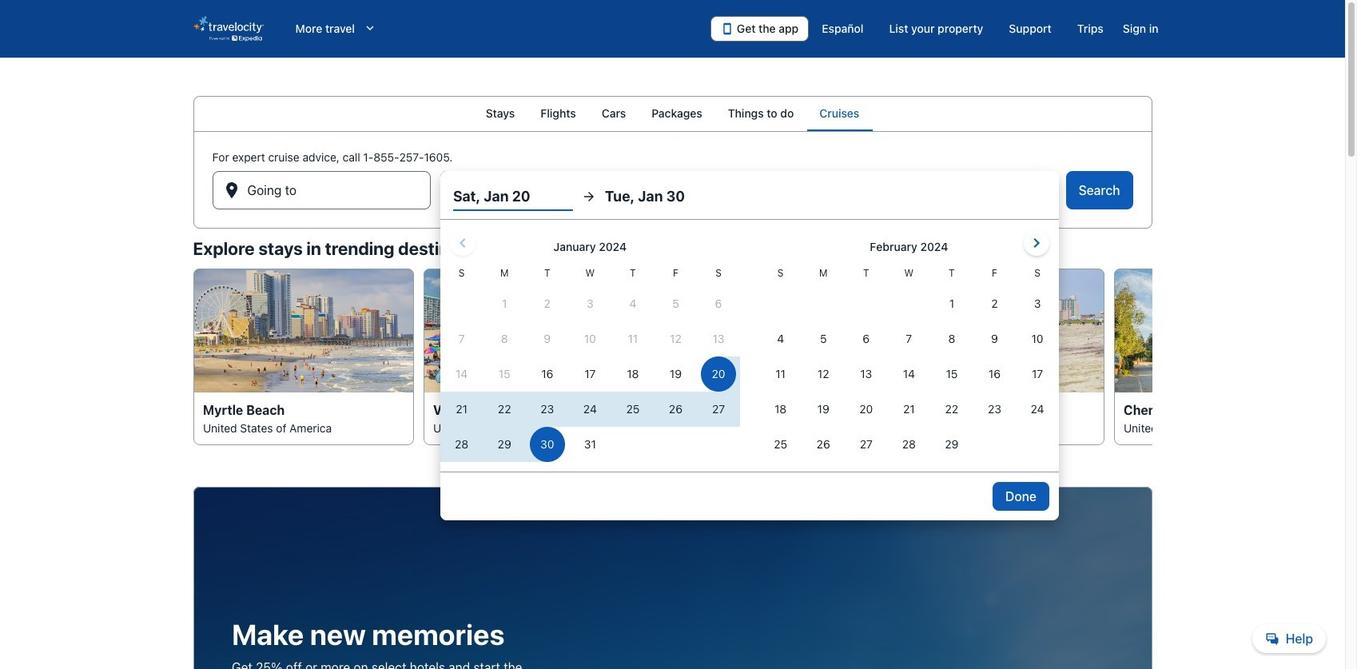 Task type: locate. For each thing, give the bounding box(es) containing it.
main content
[[0, 96, 1346, 669]]

dillsboro image
[[1114, 269, 1335, 393]]

next month image
[[1028, 234, 1047, 253]]

tab list
[[193, 96, 1153, 131]]

show previous card image
[[184, 348, 203, 367]]

travelocity logo image
[[193, 16, 264, 42]]



Task type: describe. For each thing, give the bounding box(es) containing it.
download the app button image
[[721, 22, 734, 35]]

show next card image
[[1143, 348, 1162, 367]]

north myrtle beach showing a beach, a coastal town and general coastal views image
[[884, 269, 1105, 393]]

virginia beach showing a beach, general coastal views and a coastal town image
[[423, 269, 644, 393]]

myrtle beach showing general coastal views, swimming and a city image
[[193, 269, 414, 393]]

wilmington showing an administrative buidling image
[[654, 269, 874, 393]]

previous month image
[[453, 234, 473, 253]]



Task type: vqa. For each thing, say whether or not it's contained in the screenshot.
chicago showing rides image
no



